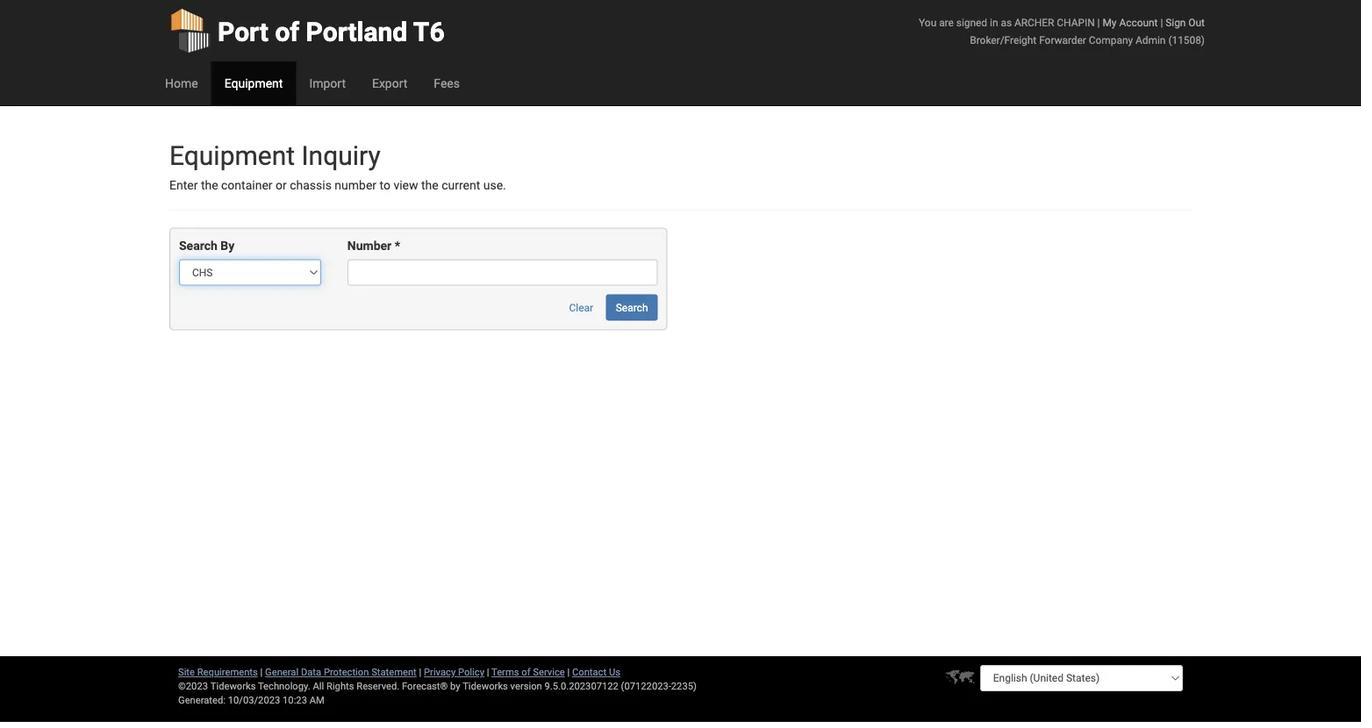 Task type: vqa. For each thing, say whether or not it's contained in the screenshot.
the Vessel Schedule Enter the search criteria below to view the current vessel schedule. on the top left of page
no



Task type: describe. For each thing, give the bounding box(es) containing it.
clear button
[[559, 294, 603, 321]]

my account link
[[1103, 16, 1158, 29]]

am
[[309, 695, 324, 706]]

by
[[221, 239, 235, 253]]

| up the forecast®
[[419, 666, 421, 678]]

| left my
[[1097, 16, 1100, 29]]

sign out link
[[1166, 16, 1205, 29]]

statement
[[371, 666, 417, 678]]

of inside port of portland t6 link
[[275, 16, 299, 47]]

rights
[[326, 681, 354, 692]]

search button
[[606, 294, 658, 321]]

contact
[[572, 666, 606, 678]]

company
[[1089, 34, 1133, 46]]

Number * text field
[[347, 259, 658, 286]]

privacy
[[424, 666, 456, 678]]

reserved.
[[357, 681, 399, 692]]

view
[[394, 178, 418, 193]]

import button
[[296, 61, 359, 105]]

all
[[313, 681, 324, 692]]

9.5.0.202307122
[[545, 681, 619, 692]]

| up tideworks
[[487, 666, 489, 678]]

forwarder
[[1039, 34, 1086, 46]]

as
[[1001, 16, 1012, 29]]

port of portland t6 link
[[169, 0, 445, 61]]

fees
[[434, 76, 460, 90]]

to
[[380, 178, 390, 193]]

home button
[[152, 61, 211, 105]]

by
[[450, 681, 460, 692]]

equipment button
[[211, 61, 296, 105]]

sign
[[1166, 16, 1186, 29]]

portland
[[306, 16, 407, 47]]

site requirements link
[[178, 666, 258, 678]]

container
[[221, 178, 273, 193]]

import
[[309, 76, 346, 90]]

2 the from the left
[[421, 178, 439, 193]]

enter
[[169, 178, 198, 193]]

contact us link
[[572, 666, 620, 678]]

archer
[[1014, 16, 1054, 29]]

fees button
[[421, 61, 473, 105]]

port
[[218, 16, 268, 47]]

©2023 tideworks
[[178, 681, 256, 692]]

number
[[335, 178, 377, 193]]

export button
[[359, 61, 421, 105]]

number
[[347, 239, 392, 253]]

broker/freight
[[970, 34, 1037, 46]]

export
[[372, 76, 407, 90]]



Task type: locate. For each thing, give the bounding box(es) containing it.
technology.
[[258, 681, 310, 692]]

equipment inquiry enter the container or chassis number to view the current use.
[[169, 140, 506, 193]]

search left by
[[179, 239, 217, 253]]

signed
[[956, 16, 987, 29]]

number *
[[347, 239, 400, 253]]

1 vertical spatial of
[[521, 666, 531, 678]]

version
[[510, 681, 542, 692]]

of right port
[[275, 16, 299, 47]]

search by
[[179, 239, 235, 253]]

t6
[[413, 16, 445, 47]]

tideworks
[[463, 681, 508, 692]]

1 vertical spatial search
[[616, 301, 648, 314]]

general
[[265, 666, 298, 678]]

equipment inside equipment inquiry enter the container or chassis number to view the current use.
[[169, 140, 295, 171]]

forecast®
[[402, 681, 448, 692]]

search inside button
[[616, 301, 648, 314]]

current
[[442, 178, 480, 193]]

(07122023-
[[621, 681, 671, 692]]

0 horizontal spatial the
[[201, 178, 218, 193]]

admin
[[1136, 34, 1166, 46]]

equipment
[[224, 76, 283, 90], [169, 140, 295, 171]]

1 horizontal spatial the
[[421, 178, 439, 193]]

of up 'version'
[[521, 666, 531, 678]]

equipment down port
[[224, 76, 283, 90]]

home
[[165, 76, 198, 90]]

out
[[1189, 16, 1205, 29]]

protection
[[324, 666, 369, 678]]

equipment for equipment inquiry enter the container or chassis number to view the current use.
[[169, 140, 295, 171]]

1 horizontal spatial of
[[521, 666, 531, 678]]

of inside site requirements | general data protection statement | privacy policy | terms of service | contact us ©2023 tideworks technology. all rights reserved. forecast® by tideworks version 9.5.0.202307122 (07122023-2235) generated: 10/03/2023 10:23 am
[[521, 666, 531, 678]]

account
[[1119, 16, 1158, 29]]

are
[[939, 16, 954, 29]]

10/03/2023
[[228, 695, 280, 706]]

terms
[[491, 666, 519, 678]]

the
[[201, 178, 218, 193], [421, 178, 439, 193]]

1 vertical spatial equipment
[[169, 140, 295, 171]]

site
[[178, 666, 195, 678]]

data
[[301, 666, 321, 678]]

in
[[990, 16, 998, 29]]

site requirements | general data protection statement | privacy policy | terms of service | contact us ©2023 tideworks technology. all rights reserved. forecast® by tideworks version 9.5.0.202307122 (07122023-2235) generated: 10/03/2023 10:23 am
[[178, 666, 697, 706]]

*
[[395, 239, 400, 253]]

1 horizontal spatial search
[[616, 301, 648, 314]]

general data protection statement link
[[265, 666, 417, 678]]

policy
[[458, 666, 484, 678]]

the right view
[[421, 178, 439, 193]]

requirements
[[197, 666, 258, 678]]

or
[[276, 178, 287, 193]]

search for search
[[616, 301, 648, 314]]

search right "clear" "button"
[[616, 301, 648, 314]]

inquiry
[[301, 140, 381, 171]]

generated:
[[178, 695, 225, 706]]

0 horizontal spatial search
[[179, 239, 217, 253]]

us
[[609, 666, 620, 678]]

| up 9.5.0.202307122
[[567, 666, 570, 678]]

0 vertical spatial of
[[275, 16, 299, 47]]

search
[[179, 239, 217, 253], [616, 301, 648, 314]]

0 vertical spatial equipment
[[224, 76, 283, 90]]

equipment inside dropdown button
[[224, 76, 283, 90]]

of
[[275, 16, 299, 47], [521, 666, 531, 678]]

chassis
[[290, 178, 332, 193]]

the right enter
[[201, 178, 218, 193]]

equipment for equipment
[[224, 76, 283, 90]]

port of portland t6
[[218, 16, 445, 47]]

1 the from the left
[[201, 178, 218, 193]]

you
[[919, 16, 937, 29]]

you are signed in as archer chapin | my account | sign out broker/freight forwarder company admin (11508)
[[919, 16, 1205, 46]]

service
[[533, 666, 565, 678]]

use.
[[483, 178, 506, 193]]

2235)
[[671, 681, 697, 692]]

privacy policy link
[[424, 666, 484, 678]]

0 horizontal spatial of
[[275, 16, 299, 47]]

terms of service link
[[491, 666, 565, 678]]

search for search by
[[179, 239, 217, 253]]

my
[[1103, 16, 1117, 29]]

chapin
[[1057, 16, 1095, 29]]

| left sign
[[1160, 16, 1163, 29]]

0 vertical spatial search
[[179, 239, 217, 253]]

(11508)
[[1168, 34, 1205, 46]]

equipment up container
[[169, 140, 295, 171]]

|
[[1097, 16, 1100, 29], [1160, 16, 1163, 29], [260, 666, 263, 678], [419, 666, 421, 678], [487, 666, 489, 678], [567, 666, 570, 678]]

10:23
[[283, 695, 307, 706]]

| left general at the bottom of page
[[260, 666, 263, 678]]

clear
[[569, 301, 593, 314]]



